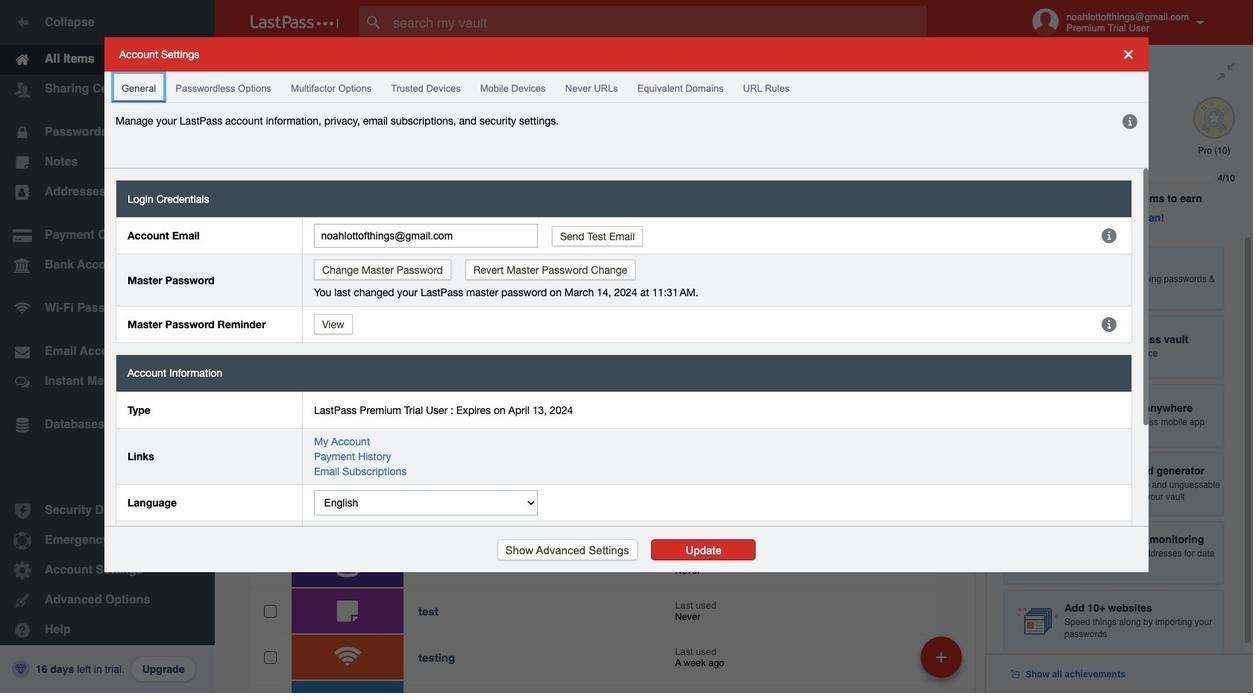 Task type: vqa. For each thing, say whether or not it's contained in the screenshot.
Search "search field"
yes



Task type: describe. For each thing, give the bounding box(es) containing it.
lastpass image
[[251, 16, 339, 29]]

vault options navigation
[[215, 45, 986, 90]]

new item image
[[936, 652, 947, 662]]



Task type: locate. For each thing, give the bounding box(es) containing it.
new item navigation
[[915, 632, 971, 693]]

main navigation navigation
[[0, 0, 215, 693]]

Search search field
[[360, 6, 956, 39]]

search my vault text field
[[360, 6, 956, 39]]



